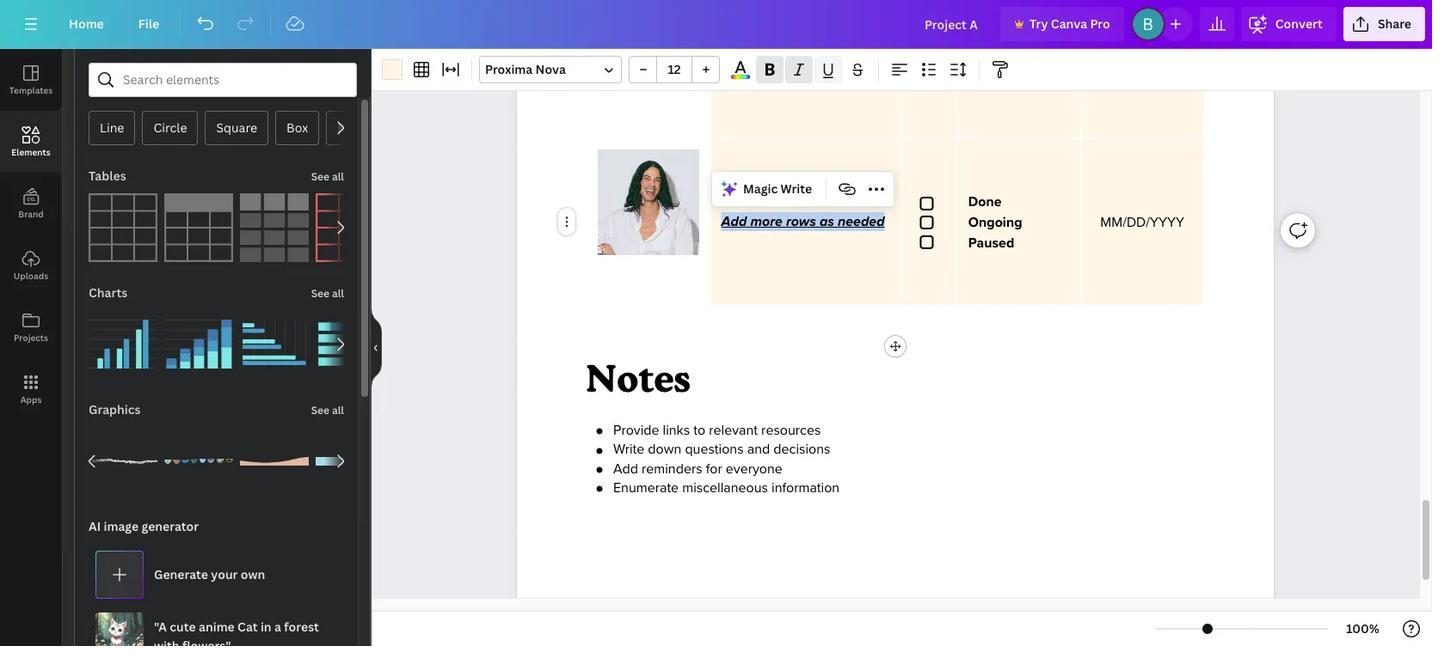 Task type: describe. For each thing, give the bounding box(es) containing it.
try
[[1030, 15, 1048, 32]]

write inside provide links to relevant resources write down questions and decisions add reminders for everyone enumerate miscellaneous information
[[613, 442, 645, 459]]

see for graphics
[[311, 403, 330, 418]]

Search elements search field
[[123, 64, 323, 96]]

projects
[[14, 332, 48, 344]]

see all button for graphics
[[309, 393, 346, 428]]

magic write
[[743, 181, 812, 197]]

100%
[[1347, 621, 1380, 637]]

canva
[[1051, 15, 1088, 32]]

generate your own
[[154, 567, 265, 583]]

see all for charts
[[311, 286, 344, 301]]

2 add this table to the canvas image from the left
[[164, 194, 233, 262]]

100% button
[[1335, 616, 1391, 644]]

file button
[[125, 7, 173, 41]]

home link
[[55, 7, 118, 41]]

tables button
[[87, 159, 128, 194]]

see all for graphics
[[311, 403, 344, 418]]

share button
[[1344, 7, 1426, 41]]

down
[[648, 442, 682, 459]]

side panel tab list
[[0, 49, 62, 421]]

graphics button
[[87, 393, 142, 428]]

box button
[[275, 111, 319, 145]]

home
[[69, 15, 104, 32]]

elements button
[[0, 111, 62, 173]]

1 add this table to the canvas image from the left
[[89, 194, 157, 262]]

see all for tables
[[311, 169, 344, 184]]

rectangle button
[[326, 111, 406, 145]]

generator
[[142, 519, 199, 535]]

to
[[694, 422, 706, 440]]

share
[[1378, 15, 1412, 32]]

questions
[[685, 442, 744, 459]]

and
[[747, 442, 770, 459]]

decisions
[[774, 442, 831, 459]]

provide links to relevant resources write down questions and decisions add reminders for everyone enumerate miscellaneous information
[[613, 422, 840, 497]]

for
[[706, 461, 722, 478]]

a
[[274, 619, 281, 636]]

everyone
[[726, 461, 783, 478]]

color range image
[[731, 75, 750, 79]]

see all button for charts
[[309, 276, 346, 311]]

all for tables
[[332, 169, 344, 184]]

flowers"
[[182, 638, 231, 647]]

main menu bar
[[0, 0, 1432, 49]]

see for charts
[[311, 286, 330, 301]]

apps button
[[0, 359, 62, 421]]

relevant
[[709, 422, 758, 440]]

3 add this table to the canvas image from the left
[[240, 194, 309, 262]]

charts
[[89, 285, 128, 301]]

notes
[[586, 356, 691, 401]]

ai
[[89, 519, 101, 535]]

brand
[[18, 208, 44, 220]]

torn paper banner with space for text image
[[89, 428, 157, 496]]

cat
[[238, 619, 258, 636]]

convert
[[1276, 15, 1323, 32]]

enumerate
[[613, 480, 679, 497]]

all for graphics
[[332, 403, 344, 418]]

line button
[[89, 111, 135, 145]]

see all button for tables
[[309, 159, 346, 194]]

circle button
[[142, 111, 198, 145]]

graphics
[[89, 402, 141, 418]]

resources
[[761, 422, 821, 440]]

cute
[[170, 619, 196, 636]]



Task type: locate. For each thing, give the bounding box(es) containing it.
"a cute anime cat in a forest with flowers"
[[154, 619, 319, 647]]

links
[[663, 422, 690, 440]]

see for tables
[[311, 169, 330, 184]]

all
[[332, 169, 344, 184], [332, 286, 344, 301], [332, 403, 344, 418]]

2 vertical spatial all
[[332, 403, 344, 418]]

all for charts
[[332, 286, 344, 301]]

templates
[[9, 84, 53, 96]]

3 all from the top
[[332, 403, 344, 418]]

hide image
[[371, 307, 382, 389]]

write
[[781, 181, 812, 197], [613, 442, 645, 459]]

tables
[[89, 168, 126, 184]]

proxima nova
[[485, 61, 566, 77]]

see all
[[311, 169, 344, 184], [311, 286, 344, 301], [311, 403, 344, 418]]

2 vertical spatial see
[[311, 403, 330, 418]]

abstract border image
[[240, 428, 309, 496]]

3 see all button from the top
[[309, 393, 346, 428]]

2 all from the top
[[332, 286, 344, 301]]

your
[[211, 567, 238, 583]]

with
[[154, 638, 179, 647]]

group
[[629, 56, 720, 83], [89, 300, 157, 379], [164, 300, 233, 379], [240, 300, 309, 379], [316, 311, 385, 379], [89, 417, 157, 496], [164, 428, 233, 496], [240, 428, 309, 496], [316, 428, 385, 496]]

1 see all from the top
[[311, 169, 344, 184]]

own
[[241, 567, 265, 583]]

magic write button
[[716, 176, 819, 203]]

2 see from the top
[[311, 286, 330, 301]]

pro
[[1090, 15, 1110, 32]]

uploads
[[14, 270, 48, 282]]

circle
[[153, 120, 187, 136]]

1 see from the top
[[311, 169, 330, 184]]

forest
[[284, 619, 319, 636]]

easter banner image
[[316, 428, 385, 496]]

magic
[[743, 181, 778, 197]]

add this table to the canvas image
[[89, 194, 157, 262], [164, 194, 233, 262], [240, 194, 309, 262], [316, 194, 385, 262]]

3 see all from the top
[[311, 403, 344, 418]]

1 vertical spatial write
[[613, 442, 645, 459]]

0 vertical spatial all
[[332, 169, 344, 184]]

1 all from the top
[[332, 169, 344, 184]]

nova
[[536, 61, 566, 77]]

brand button
[[0, 173, 62, 235]]

4 add this table to the canvas image from the left
[[316, 194, 385, 262]]

projects button
[[0, 297, 62, 359]]

generate
[[154, 567, 208, 583]]

0 vertical spatial see all button
[[309, 159, 346, 194]]

3 see from the top
[[311, 403, 330, 418]]

2 see all button from the top
[[309, 276, 346, 311]]

0 vertical spatial see all
[[311, 169, 344, 184]]

see all button down box button
[[309, 159, 346, 194]]

ai image generator
[[89, 519, 199, 535]]

try canva pro
[[1030, 15, 1110, 32]]

0 vertical spatial write
[[781, 181, 812, 197]]

line
[[100, 120, 124, 136]]

image
[[104, 519, 139, 535]]

Design title text field
[[911, 7, 994, 41]]

convert button
[[1241, 7, 1337, 41]]

see all button left hide "image"
[[309, 276, 346, 311]]

see
[[311, 169, 330, 184], [311, 286, 330, 301], [311, 403, 330, 418]]

elements
[[11, 146, 51, 158]]

– – number field
[[662, 61, 687, 77]]

0 vertical spatial see
[[311, 169, 330, 184]]

write inside button
[[781, 181, 812, 197]]

provide
[[613, 422, 659, 440]]

1 vertical spatial see
[[311, 286, 330, 301]]

add
[[613, 461, 638, 478]]

square button
[[205, 111, 268, 145]]

reminders
[[642, 461, 703, 478]]

#fff5e6 image
[[382, 59, 403, 80]]

0 horizontal spatial write
[[613, 442, 645, 459]]

"a
[[154, 619, 167, 636]]

anime
[[199, 619, 235, 636]]

1 vertical spatial see all
[[311, 286, 344, 301]]

information
[[772, 480, 840, 497]]

apps
[[20, 394, 42, 406]]

abstract hand made pattern element image
[[164, 428, 233, 496]]

see all button right abstract border image
[[309, 393, 346, 428]]

2 vertical spatial see all button
[[309, 393, 346, 428]]

proxima
[[485, 61, 533, 77]]

proxima nova button
[[479, 56, 622, 83]]

in
[[261, 619, 272, 636]]

None text field
[[598, 138, 699, 288], [913, 193, 946, 251], [598, 138, 699, 288], [913, 193, 946, 251]]

1 see all button from the top
[[309, 159, 346, 194]]

1 vertical spatial see all button
[[309, 276, 346, 311]]

write right magic
[[781, 181, 812, 197]]

1 horizontal spatial write
[[781, 181, 812, 197]]

try canva pro button
[[1000, 7, 1124, 41]]

box
[[287, 120, 308, 136]]

2 see all from the top
[[311, 286, 344, 301]]

write up add on the left bottom of the page
[[613, 442, 645, 459]]

square
[[216, 120, 257, 136]]

miscellaneous
[[682, 480, 768, 497]]

see all button
[[309, 159, 346, 194], [309, 276, 346, 311], [309, 393, 346, 428]]

file
[[138, 15, 159, 32]]

uploads button
[[0, 235, 62, 297]]

templates button
[[0, 49, 62, 111]]

charts button
[[87, 276, 129, 311]]

2 vertical spatial see all
[[311, 403, 344, 418]]

rectangle
[[337, 120, 395, 136]]

1 vertical spatial all
[[332, 286, 344, 301]]



Task type: vqa. For each thing, say whether or not it's contained in the screenshot.
Label search box
no



